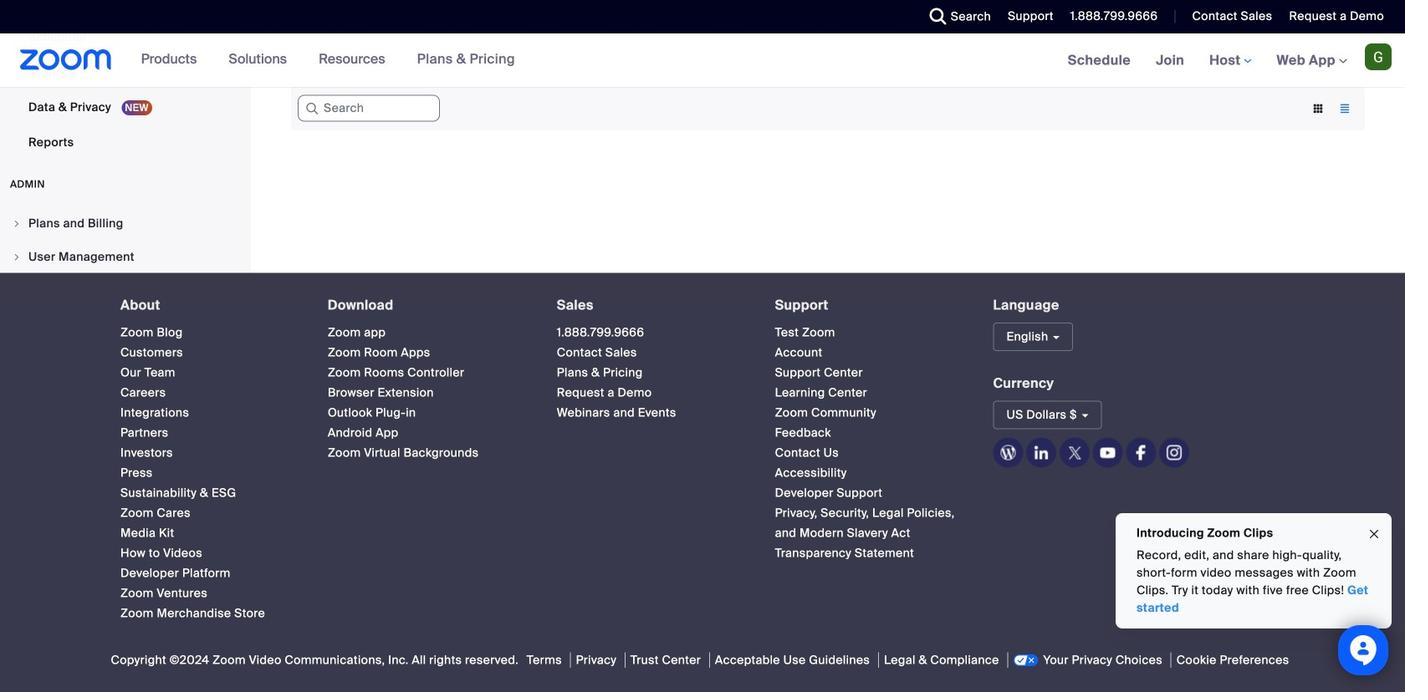 Task type: describe. For each thing, give the bounding box(es) containing it.
admin menu menu
[[0, 208, 246, 442]]

product information navigation
[[129, 33, 528, 87]]

4 heading from the left
[[775, 298, 964, 313]]

2 menu item from the top
[[0, 241, 246, 273]]

Search text field
[[298, 95, 440, 122]]

2 heading from the left
[[328, 298, 527, 313]]

personal menu menu
[[0, 0, 246, 161]]

close image
[[1368, 525, 1382, 545]]

meetings navigation
[[1056, 33, 1406, 88]]

1 menu item from the top
[[0, 208, 246, 240]]

right image
[[12, 219, 22, 229]]

profile picture image
[[1366, 44, 1393, 70]]



Task type: vqa. For each thing, say whether or not it's contained in the screenshot.
the topmost Right image
yes



Task type: locate. For each thing, give the bounding box(es) containing it.
grid mode, not selected image
[[1306, 101, 1332, 116]]

right image
[[12, 252, 22, 262]]

1 vertical spatial menu item
[[0, 241, 246, 273]]

list mode, selected image
[[1332, 101, 1359, 116]]

heading
[[121, 298, 298, 313], [328, 298, 527, 313], [557, 298, 745, 313], [775, 298, 964, 313]]

zoom logo image
[[20, 49, 112, 70]]

0 vertical spatial menu item
[[0, 208, 246, 240]]

banner
[[0, 33, 1406, 88]]

3 heading from the left
[[557, 298, 745, 313]]

menu item
[[0, 208, 246, 240], [0, 241, 246, 273]]

1 heading from the left
[[121, 298, 298, 313]]



